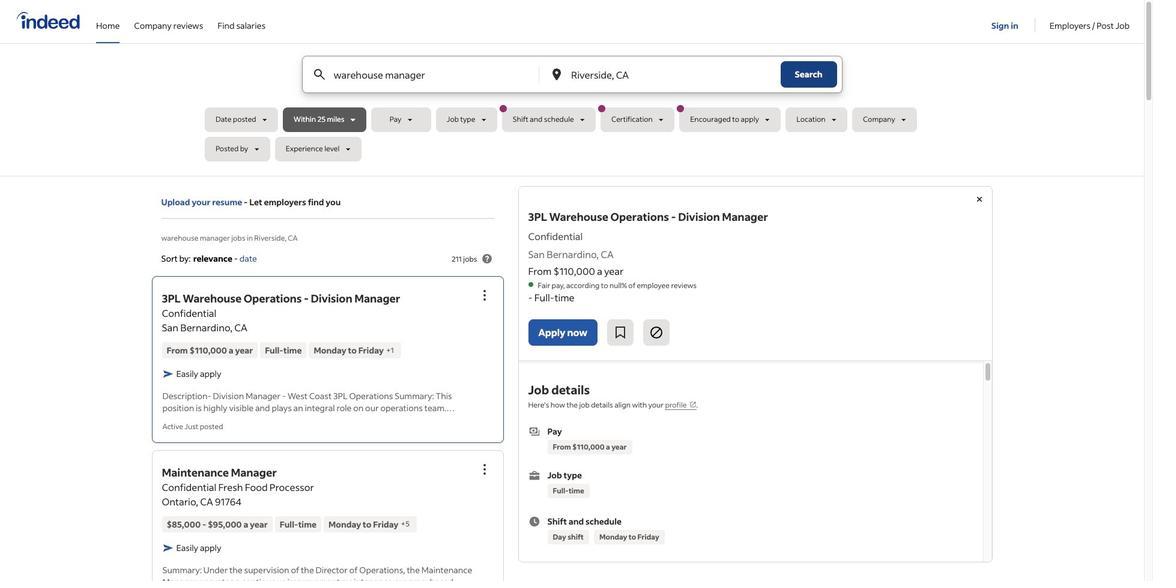Task type: describe. For each thing, give the bounding box(es) containing it.
not interested image
[[649, 326, 664, 340]]

save this job image
[[613, 326, 628, 340]]

job actions for maintenance manager is collapsed image
[[477, 462, 492, 477]]

search: Job title, keywords, or company text field
[[331, 56, 519, 93]]

help icon image
[[480, 252, 494, 266]]



Task type: vqa. For each thing, say whether or not it's contained in the screenshot.
Not interested image
yes



Task type: locate. For each thing, give the bounding box(es) containing it.
None search field
[[205, 56, 940, 166]]

job actions for 3pl warehouse operations - division manager is collapsed image
[[477, 289, 492, 303]]

Edit location text field
[[569, 56, 757, 93]]

close job details image
[[972, 192, 987, 207]]

job preferences (opens in a new window) image
[[689, 401, 697, 408]]



